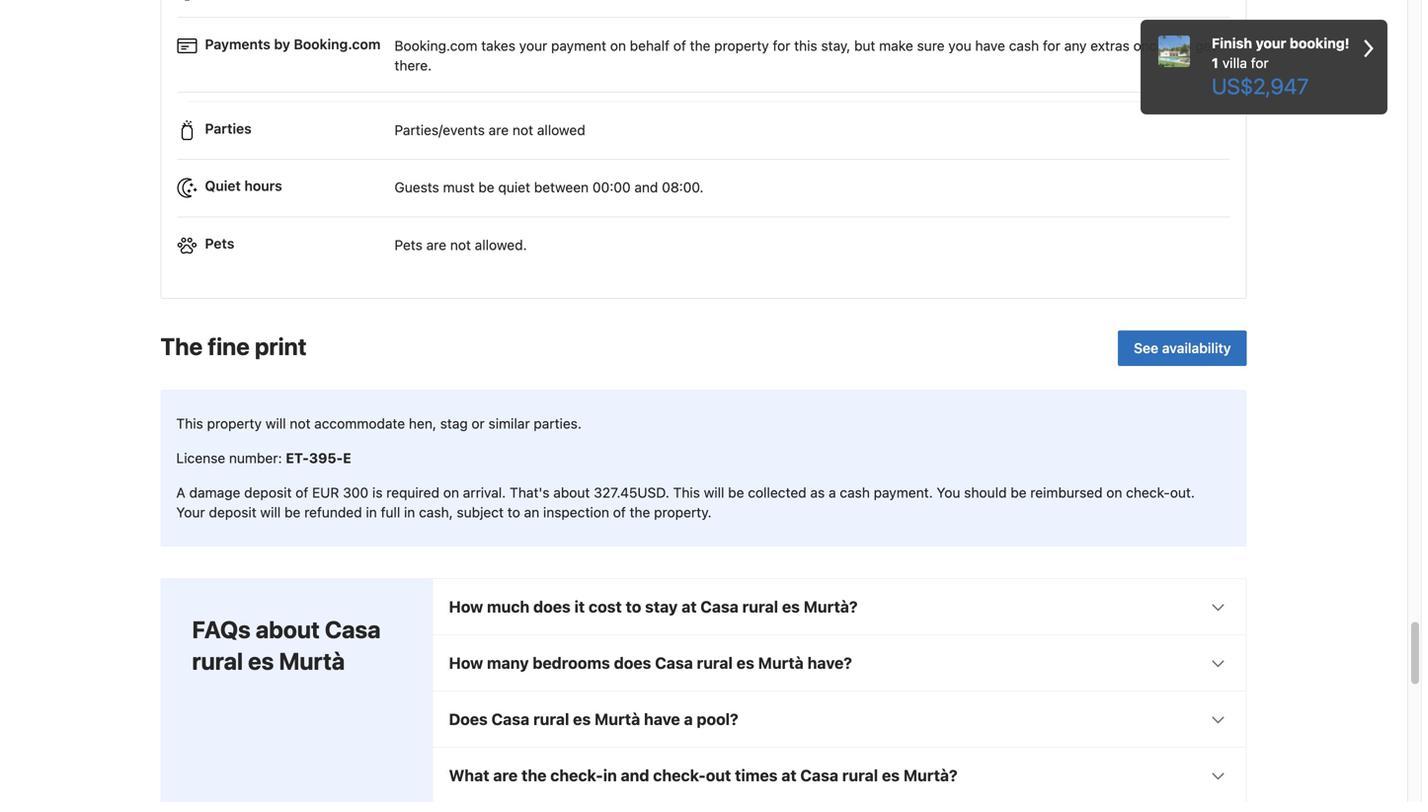Task type: locate. For each thing, give the bounding box(es) containing it.
parties.
[[534, 416, 582, 432]]

at right stay on the left bottom of page
[[682, 598, 697, 617]]

a inside a damage deposit of eur 300 is required on arrival. that's about 327.45usd. this will be collected as a cash payment. you should be reimbursed on check-out. your deposit will be refunded in full in cash, subject to an inspection of the property.
[[829, 485, 836, 501]]

es up how many bedrooms does casa rural es murtà have? "dropdown button"
[[782, 598, 800, 617]]

cash inside booking.com takes your payment on behalf of the property for this stay, but make sure you have cash for any extras once you get there.
[[1009, 37, 1039, 54]]

0 horizontal spatial you
[[948, 37, 971, 54]]

the
[[690, 37, 711, 54], [630, 505, 650, 521], [521, 767, 547, 785]]

the inside booking.com takes your payment on behalf of the property for this stay, but make sure you have cash for any extras once you get there.
[[690, 37, 711, 54]]

have?
[[807, 654, 852, 673]]

2 vertical spatial of
[[613, 505, 626, 521]]

deposit down license number: et-395-e
[[244, 485, 292, 501]]

in inside 'dropdown button'
[[603, 767, 617, 785]]

and inside 'dropdown button'
[[621, 767, 649, 785]]

property inside booking.com takes your payment on behalf of the property for this stay, but make sure you have cash for any extras once you get there.
[[714, 37, 769, 54]]

1 horizontal spatial at
[[781, 767, 797, 785]]

murtà? inside 'dropdown button'
[[904, 767, 958, 785]]

rightchevron image
[[1364, 34, 1374, 63]]

1 vertical spatial how
[[449, 654, 483, 673]]

1 horizontal spatial murtà?
[[904, 767, 958, 785]]

and down does casa rural es murtà have a pool?
[[621, 767, 649, 785]]

2 horizontal spatial in
[[603, 767, 617, 785]]

check- down does casa rural es murtà have a pool?
[[550, 767, 603, 785]]

make
[[879, 37, 913, 54]]

does inside dropdown button
[[533, 598, 571, 617]]

what
[[449, 767, 489, 785]]

1 vertical spatial to
[[626, 598, 641, 617]]

not left the "allowed"
[[512, 122, 533, 138]]

1 horizontal spatial booking.com
[[395, 37, 478, 54]]

does casa rural es murtà have a pool?
[[449, 710, 738, 729]]

booking.com up there.
[[395, 37, 478, 54]]

check-
[[1126, 485, 1170, 501], [550, 767, 603, 785], [653, 767, 706, 785]]

0 vertical spatial cash
[[1009, 37, 1039, 54]]

booking.com
[[294, 36, 381, 52], [395, 37, 478, 54]]

will up property.
[[704, 485, 724, 501]]

1 horizontal spatial the
[[630, 505, 650, 521]]

1 horizontal spatial on
[[610, 37, 626, 54]]

1 vertical spatial have
[[644, 710, 680, 729]]

1 vertical spatial property
[[207, 416, 262, 432]]

1 horizontal spatial a
[[829, 485, 836, 501]]

of down the 327.45usd.
[[613, 505, 626, 521]]

cash left any
[[1009, 37, 1039, 54]]

0 horizontal spatial of
[[296, 485, 308, 501]]

2 horizontal spatial for
[[1251, 55, 1269, 71]]

pets down guests
[[395, 237, 423, 253]]

and right 00:00
[[634, 179, 658, 196]]

1 vertical spatial the
[[630, 505, 650, 521]]

the inside 'dropdown button'
[[521, 767, 547, 785]]

1
[[1212, 55, 1219, 71]]

2 you from the left
[[1168, 37, 1191, 54]]

are right what at the bottom left
[[493, 767, 518, 785]]

0 horizontal spatial property
[[207, 416, 262, 432]]

in right full
[[404, 505, 415, 521]]

0 vertical spatial are
[[489, 122, 509, 138]]

0 vertical spatial to
[[507, 505, 520, 521]]

your right finish
[[1256, 35, 1286, 51]]

on inside booking.com takes your payment on behalf of the property for this stay, but make sure you have cash for any extras once you get there.
[[610, 37, 626, 54]]

you right sure
[[948, 37, 971, 54]]

es down bedrooms
[[573, 710, 591, 729]]

2 horizontal spatial murtà
[[758, 654, 804, 673]]

subject
[[457, 505, 504, 521]]

es
[[782, 598, 800, 617], [248, 648, 274, 675], [737, 654, 754, 673], [573, 710, 591, 729], [882, 767, 900, 785]]

payment
[[551, 37, 606, 54]]

are inside 'dropdown button'
[[493, 767, 518, 785]]

at inside dropdown button
[[682, 598, 697, 617]]

about right "faqs"
[[256, 616, 320, 644]]

2 horizontal spatial on
[[1106, 485, 1122, 501]]

of right behalf
[[673, 37, 686, 54]]

how inside dropdown button
[[449, 598, 483, 617]]

check- down pool?
[[653, 767, 706, 785]]

1 vertical spatial this
[[673, 485, 700, 501]]

you
[[948, 37, 971, 54], [1168, 37, 1191, 54]]

0 horizontal spatial the
[[521, 767, 547, 785]]

check- right reimbursed
[[1126, 485, 1170, 501]]

0 vertical spatial deposit
[[244, 485, 292, 501]]

how left many
[[449, 654, 483, 673]]

out.
[[1170, 485, 1195, 501]]

you left get
[[1168, 37, 1191, 54]]

to
[[507, 505, 520, 521], [626, 598, 641, 617]]

not up et-
[[290, 416, 311, 432]]

1 horizontal spatial cash
[[1009, 37, 1039, 54]]

murtà inside does casa rural es murtà have a pool? "dropdown button"
[[595, 710, 640, 729]]

does left 'it'
[[533, 598, 571, 617]]

2 vertical spatial the
[[521, 767, 547, 785]]

are
[[489, 122, 509, 138], [426, 237, 446, 253], [493, 767, 518, 785]]

license number: et-395-e
[[176, 450, 351, 467]]

1 horizontal spatial to
[[626, 598, 641, 617]]

this inside a damage deposit of eur 300 is required on arrival. that's about 327.45usd. this will be collected as a cash payment. you should be reimbursed on check-out. your deposit will be refunded in full in cash, subject to an inspection of the property.
[[673, 485, 700, 501]]

guests
[[395, 179, 439, 196]]

es inside 'dropdown button'
[[882, 767, 900, 785]]

0 horizontal spatial murtà?
[[804, 598, 858, 617]]

rural inside 'dropdown button'
[[842, 767, 878, 785]]

the right behalf
[[690, 37, 711, 54]]

2 vertical spatial will
[[260, 505, 281, 521]]

1 horizontal spatial you
[[1168, 37, 1191, 54]]

1 horizontal spatial about
[[553, 485, 590, 501]]

in left full
[[366, 505, 377, 521]]

08:00.
[[662, 179, 704, 196]]

have right sure
[[975, 37, 1005, 54]]

there.
[[395, 57, 432, 73]]

are for pets
[[426, 237, 446, 253]]

rural inside "dropdown button"
[[533, 710, 569, 729]]

0 vertical spatial not
[[512, 122, 533, 138]]

an
[[524, 505, 539, 521]]

0 horizontal spatial booking.com
[[294, 36, 381, 52]]

1 horizontal spatial pets
[[395, 237, 423, 253]]

the fine print
[[160, 333, 307, 361]]

how many bedrooms does casa rural es murtà have?
[[449, 654, 852, 673]]

rural down bedrooms
[[533, 710, 569, 729]]

1 vertical spatial does
[[614, 654, 651, 673]]

0 horizontal spatial your
[[519, 37, 547, 54]]

of left eur
[[296, 485, 308, 501]]

about inside a damage deposit of eur 300 is required on arrival. that's about 327.45usd. this will be collected as a cash payment. you should be reimbursed on check-out. your deposit will be refunded in full in cash, subject to an inspection of the property.
[[553, 485, 590, 501]]

1 horizontal spatial have
[[975, 37, 1005, 54]]

to left stay on the left bottom of page
[[626, 598, 641, 617]]

deposit down damage
[[209, 505, 256, 521]]

this
[[794, 37, 817, 54]]

0 vertical spatial about
[[553, 485, 590, 501]]

finish
[[1212, 35, 1252, 51]]

1 horizontal spatial this
[[673, 485, 700, 501]]

2 vertical spatial are
[[493, 767, 518, 785]]

the right what at the bottom left
[[521, 767, 547, 785]]

2 vertical spatial not
[[290, 416, 311, 432]]

not
[[512, 122, 533, 138], [450, 237, 471, 253], [290, 416, 311, 432]]

2 horizontal spatial the
[[690, 37, 711, 54]]

property left this
[[714, 37, 769, 54]]

2 horizontal spatial of
[[673, 37, 686, 54]]

0 vertical spatial how
[[449, 598, 483, 617]]

this up license
[[176, 416, 203, 432]]

0 vertical spatial murtà?
[[804, 598, 858, 617]]

1 horizontal spatial for
[[1043, 37, 1061, 54]]

0 horizontal spatial to
[[507, 505, 520, 521]]

0 vertical spatial does
[[533, 598, 571, 617]]

pets for pets are not allowed.
[[395, 237, 423, 253]]

0 horizontal spatial does
[[533, 598, 571, 617]]

1 vertical spatial not
[[450, 237, 471, 253]]

a left pool?
[[684, 710, 693, 729]]

0 horizontal spatial at
[[682, 598, 697, 617]]

murtà? inside dropdown button
[[804, 598, 858, 617]]

0 vertical spatial and
[[634, 179, 658, 196]]

1 horizontal spatial property
[[714, 37, 769, 54]]

on
[[610, 37, 626, 54], [443, 485, 459, 501], [1106, 485, 1122, 501]]

how much does it cost to stay at casa rural es murtà?
[[449, 598, 858, 617]]

have left pool?
[[644, 710, 680, 729]]

on left behalf
[[610, 37, 626, 54]]

pets are not allowed.
[[395, 237, 527, 253]]

0 vertical spatial have
[[975, 37, 1005, 54]]

of inside booking.com takes your payment on behalf of the property for this stay, but make sure you have cash for any extras once you get there.
[[673, 37, 686, 54]]

how left much
[[449, 598, 483, 617]]

0 horizontal spatial for
[[773, 37, 790, 54]]

es inside dropdown button
[[782, 598, 800, 617]]

rural
[[742, 598, 778, 617], [192, 648, 243, 675], [697, 654, 733, 673], [533, 710, 569, 729], [842, 767, 878, 785]]

hours
[[244, 178, 282, 194]]

in
[[366, 505, 377, 521], [404, 505, 415, 521], [603, 767, 617, 785]]

damage
[[189, 485, 240, 501]]

0 horizontal spatial murtà
[[279, 648, 345, 675]]

cash right as
[[840, 485, 870, 501]]

for left this
[[773, 37, 790, 54]]

for left any
[[1043, 37, 1061, 54]]

0 horizontal spatial pets
[[205, 236, 234, 252]]

how
[[449, 598, 483, 617], [449, 654, 483, 673]]

rural down does casa rural es murtà have a pool? "dropdown button"
[[842, 767, 878, 785]]

for up us$2,947
[[1251, 55, 1269, 71]]

not left allowed.
[[450, 237, 471, 253]]

0 vertical spatial the
[[690, 37, 711, 54]]

the down the 327.45usd.
[[630, 505, 650, 521]]

0 vertical spatial of
[[673, 37, 686, 54]]

will down license number: et-395-e
[[260, 505, 281, 521]]

at right times
[[781, 767, 797, 785]]

0 horizontal spatial not
[[290, 416, 311, 432]]

required
[[386, 485, 440, 501]]

between
[[534, 179, 589, 196]]

1 vertical spatial about
[[256, 616, 320, 644]]

et-
[[286, 450, 309, 467]]

es up pool?
[[737, 654, 754, 673]]

0 vertical spatial a
[[829, 485, 836, 501]]

cash
[[1009, 37, 1039, 54], [840, 485, 870, 501]]

be right must
[[478, 179, 494, 196]]

1 horizontal spatial not
[[450, 237, 471, 253]]

0 horizontal spatial cash
[[840, 485, 870, 501]]

murtà inside faqs about casa rural es murtà
[[279, 648, 345, 675]]

should
[[964, 485, 1007, 501]]

will up license number: et-395-e
[[265, 416, 286, 432]]

pets down quiet
[[205, 236, 234, 252]]

0 vertical spatial at
[[682, 598, 697, 617]]

0 horizontal spatial a
[[684, 710, 693, 729]]

at
[[682, 598, 697, 617], [781, 767, 797, 785]]

1 horizontal spatial does
[[614, 654, 651, 673]]

1 vertical spatial cash
[[840, 485, 870, 501]]

have inside "dropdown button"
[[644, 710, 680, 729]]

will
[[265, 416, 286, 432], [704, 485, 724, 501], [260, 505, 281, 521]]

for inside finish your booking! 1 villa for us$2,947
[[1251, 55, 1269, 71]]

about up inspection
[[553, 485, 590, 501]]

2 how from the top
[[449, 654, 483, 673]]

does down how much does it cost to stay at casa rural es murtà?
[[614, 654, 651, 673]]

a
[[829, 485, 836, 501], [684, 710, 693, 729]]

1 vertical spatial murtà?
[[904, 767, 958, 785]]

0 horizontal spatial in
[[366, 505, 377, 521]]

murtà inside how many bedrooms does casa rural es murtà have? "dropdown button"
[[758, 654, 804, 673]]

about
[[553, 485, 590, 501], [256, 616, 320, 644]]

es down "faqs"
[[248, 648, 274, 675]]

rural inside "dropdown button"
[[697, 654, 733, 673]]

0 horizontal spatial have
[[644, 710, 680, 729]]

0 horizontal spatial on
[[443, 485, 459, 501]]

on right reimbursed
[[1106, 485, 1122, 501]]

be left collected
[[728, 485, 744, 501]]

2 horizontal spatial not
[[512, 122, 533, 138]]

casa
[[701, 598, 739, 617], [325, 616, 381, 644], [655, 654, 693, 673], [491, 710, 529, 729], [800, 767, 838, 785]]

1 vertical spatial and
[[621, 767, 649, 785]]

allowed
[[537, 122, 585, 138]]

on up cash,
[[443, 485, 459, 501]]

rural up pool?
[[697, 654, 733, 673]]

availability
[[1162, 340, 1231, 357]]

1 vertical spatial are
[[426, 237, 446, 253]]

rural down "faqs"
[[192, 648, 243, 675]]

have inside booking.com takes your payment on behalf of the property for this stay, but make sure you have cash for any extras once you get there.
[[975, 37, 1005, 54]]

stay
[[645, 598, 678, 617]]

1 you from the left
[[948, 37, 971, 54]]

murtà?
[[804, 598, 858, 617], [904, 767, 958, 785]]

1 vertical spatial a
[[684, 710, 693, 729]]

much
[[487, 598, 530, 617]]

this up property.
[[673, 485, 700, 501]]

your inside finish your booking! 1 villa for us$2,947
[[1256, 35, 1286, 51]]

1 how from the top
[[449, 598, 483, 617]]

for
[[773, 37, 790, 54], [1043, 37, 1061, 54], [1251, 55, 1269, 71]]

property up number:
[[207, 416, 262, 432]]

2 horizontal spatial check-
[[1126, 485, 1170, 501]]

how inside "dropdown button"
[[449, 654, 483, 673]]

0 vertical spatial property
[[714, 37, 769, 54]]

are right parties/events
[[489, 122, 509, 138]]

to left an
[[507, 505, 520, 521]]

does inside "dropdown button"
[[614, 654, 651, 673]]

1 horizontal spatial murtà
[[595, 710, 640, 729]]

deposit
[[244, 485, 292, 501], [209, 505, 256, 521]]

1 vertical spatial at
[[781, 767, 797, 785]]

your right takes
[[519, 37, 547, 54]]

what are the check-in and check-out times at casa rural es murtà? button
[[433, 748, 1246, 803]]

0 horizontal spatial about
[[256, 616, 320, 644]]

in down does casa rural es murtà have a pool?
[[603, 767, 617, 785]]

see
[[1134, 340, 1158, 357]]

are down guests
[[426, 237, 446, 253]]

es inside "dropdown button"
[[573, 710, 591, 729]]

rural up how many bedrooms does casa rural es murtà have? "dropdown button"
[[742, 598, 778, 617]]

es down does casa rural es murtà have a pool? "dropdown button"
[[882, 767, 900, 785]]

cash inside a damage deposit of eur 300 is required on arrival. that's about 327.45usd. this will be collected as a cash payment. you should be reimbursed on check-out. your deposit will be refunded in full in cash, subject to an inspection of the property.
[[840, 485, 870, 501]]

0 horizontal spatial this
[[176, 416, 203, 432]]

a right as
[[829, 485, 836, 501]]

be
[[478, 179, 494, 196], [728, 485, 744, 501], [1011, 485, 1027, 501], [284, 505, 301, 521]]

booking.com right by
[[294, 36, 381, 52]]

1 horizontal spatial your
[[1256, 35, 1286, 51]]

get
[[1195, 37, 1216, 54]]



Task type: describe. For each thing, give the bounding box(es) containing it.
must
[[443, 179, 475, 196]]

stay,
[[821, 37, 851, 54]]

it
[[574, 598, 585, 617]]

es inside faqs about casa rural es murtà
[[248, 648, 274, 675]]

how for how many bedrooms does casa rural es murtà have?
[[449, 654, 483, 673]]

us$2,947
[[1212, 73, 1309, 99]]

see availability button
[[1118, 331, 1247, 366]]

refunded
[[304, 505, 362, 521]]

1 vertical spatial will
[[704, 485, 724, 501]]

license
[[176, 450, 225, 467]]

arrival.
[[463, 485, 506, 501]]

rural inside dropdown button
[[742, 598, 778, 617]]

to inside dropdown button
[[626, 598, 641, 617]]

casa inside 'dropdown button'
[[800, 767, 838, 785]]

casa inside dropdown button
[[701, 598, 739, 617]]

quiet hours
[[205, 178, 282, 194]]

the inside a damage deposit of eur 300 is required on arrival. that's about 327.45usd. this will be collected as a cash payment. you should be reimbursed on check-out. your deposit will be refunded in full in cash, subject to an inspection of the property.
[[630, 505, 650, 521]]

1 horizontal spatial in
[[404, 505, 415, 521]]

a
[[176, 485, 185, 501]]

stag
[[440, 416, 468, 432]]

finish your booking! 1 villa for us$2,947
[[1212, 35, 1350, 99]]

how for how much does it cost to stay at casa rural es murtà?
[[449, 598, 483, 617]]

this property will not accommodate hen, stag or similar parties.
[[176, 416, 582, 432]]

number:
[[229, 450, 282, 467]]

payment.
[[874, 485, 933, 501]]

not for allowed
[[512, 122, 533, 138]]

many
[[487, 654, 529, 673]]

but
[[854, 37, 875, 54]]

booking.com takes your payment on behalf of the property for this stay, but make sure you have cash for any extras once you get there.
[[395, 37, 1216, 73]]

reimbursed
[[1030, 485, 1103, 501]]

0 vertical spatial will
[[265, 416, 286, 432]]

property.
[[654, 505, 712, 521]]

not for allowed.
[[450, 237, 471, 253]]

does casa rural es murtà have a pool? button
[[433, 692, 1246, 747]]

villa
[[1222, 55, 1247, 71]]

guests must be quiet between 00:00 and 08:00.
[[395, 179, 704, 196]]

accommodate
[[314, 416, 405, 432]]

takes
[[481, 37, 515, 54]]

parties/events are not allowed
[[395, 122, 585, 138]]

parties/events
[[395, 122, 485, 138]]

accordion control element
[[432, 579, 1247, 803]]

extras
[[1090, 37, 1130, 54]]

full
[[381, 505, 400, 521]]

payments by booking.com
[[205, 36, 381, 52]]

payments
[[205, 36, 270, 52]]

your inside booking.com takes your payment on behalf of the property for this stay, but make sure you have cash for any extras once you get there.
[[519, 37, 547, 54]]

times
[[735, 767, 778, 785]]

0 vertical spatial this
[[176, 416, 203, 432]]

what are the check-in and check-out times at casa rural es murtà?
[[449, 767, 958, 785]]

booking!
[[1290, 35, 1350, 51]]

behalf
[[630, 37, 670, 54]]

hen,
[[409, 416, 436, 432]]

sure
[[917, 37, 945, 54]]

inspection
[[543, 505, 609, 521]]

any
[[1064, 37, 1087, 54]]

300
[[343, 485, 369, 501]]

cash,
[[419, 505, 453, 521]]

how much does it cost to stay at casa rural es murtà? button
[[433, 580, 1246, 635]]

casa inside "dropdown button"
[[655, 654, 693, 673]]

allowed.
[[475, 237, 527, 253]]

your
[[176, 505, 205, 521]]

are for what
[[493, 767, 518, 785]]

faqs
[[192, 616, 251, 644]]

that's
[[510, 485, 550, 501]]

collected
[[748, 485, 807, 501]]

es inside "dropdown button"
[[737, 654, 754, 673]]

1 vertical spatial deposit
[[209, 505, 256, 521]]

e
[[343, 450, 351, 467]]

are for parties/events
[[489, 122, 509, 138]]

a damage deposit of eur 300 is required on arrival. that's about 327.45usd. this will be collected as a cash payment. you should be reimbursed on check-out. your deposit will be refunded in full in cash, subject to an inspection of the property.
[[176, 485, 1195, 521]]

be left "refunded"
[[284, 505, 301, 521]]

be right should
[[1011, 485, 1027, 501]]

eur
[[312, 485, 339, 501]]

327.45usd.
[[594, 485, 669, 501]]

by
[[274, 36, 290, 52]]

at inside 'dropdown button'
[[781, 767, 797, 785]]

quiet
[[205, 178, 241, 194]]

casa inside faqs about casa rural es murtà
[[325, 616, 381, 644]]

once
[[1133, 37, 1165, 54]]

casa inside "dropdown button"
[[491, 710, 529, 729]]

quiet
[[498, 179, 530, 196]]

booking.com inside booking.com takes your payment on behalf of the property for this stay, but make sure you have cash for any extras once you get there.
[[395, 37, 478, 54]]

bedrooms
[[533, 654, 610, 673]]

is
[[372, 485, 383, 501]]

1 horizontal spatial of
[[613, 505, 626, 521]]

0 horizontal spatial check-
[[550, 767, 603, 785]]

a inside "dropdown button"
[[684, 710, 693, 729]]

cost
[[589, 598, 622, 617]]

how many bedrooms does casa rural es murtà have? button
[[433, 636, 1246, 691]]

see availability
[[1134, 340, 1231, 357]]

to inside a damage deposit of eur 300 is required on arrival. that's about 327.45usd. this will be collected as a cash payment. you should be reimbursed on check-out. your deposit will be refunded in full in cash, subject to an inspection of the property.
[[507, 505, 520, 521]]

faqs about casa rural es murtà
[[192, 616, 381, 675]]

rural inside faqs about casa rural es murtà
[[192, 648, 243, 675]]

pets for pets
[[205, 236, 234, 252]]

or
[[472, 416, 485, 432]]

check- inside a damage deposit of eur 300 is required on arrival. that's about 327.45usd. this will be collected as a cash payment. you should be reimbursed on check-out. your deposit will be refunded in full in cash, subject to an inspection of the property.
[[1126, 485, 1170, 501]]

fine
[[208, 333, 250, 361]]

parties
[[205, 120, 252, 137]]

pool?
[[697, 710, 738, 729]]

you
[[937, 485, 960, 501]]

00:00
[[592, 179, 631, 196]]

out
[[706, 767, 731, 785]]

as
[[810, 485, 825, 501]]

1 horizontal spatial check-
[[653, 767, 706, 785]]

print
[[255, 333, 307, 361]]

395-
[[309, 450, 343, 467]]

similar
[[488, 416, 530, 432]]

1 vertical spatial of
[[296, 485, 308, 501]]

about inside faqs about casa rural es murtà
[[256, 616, 320, 644]]

the
[[160, 333, 203, 361]]



Task type: vqa. For each thing, say whether or not it's contained in the screenshot.
Murtà?
yes



